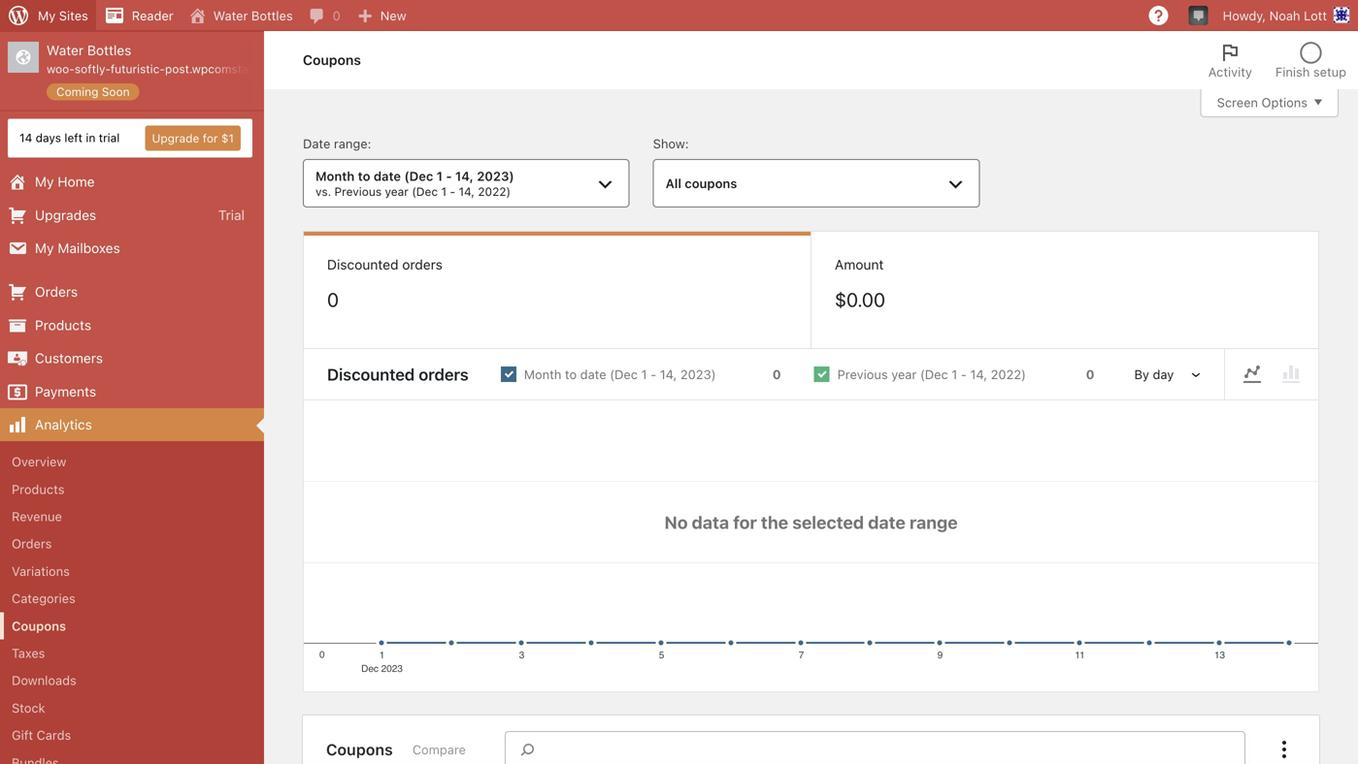 Task type: locate. For each thing, give the bounding box(es) containing it.
2023) for month to date (dec 1 - 14, 2023)
[[680, 368, 716, 382]]

taxes link
[[0, 640, 264, 668]]

coupons down categories
[[12, 619, 66, 634]]

my for my home
[[35, 174, 54, 190]]

mailboxes
[[58, 240, 120, 256]]

finish
[[1275, 65, 1310, 79]]

bottles inside 'link'
[[251, 8, 293, 23]]

previous down $0.00
[[837, 368, 888, 382]]

options
[[1262, 95, 1308, 110]]

discounted
[[327, 257, 398, 273], [327, 365, 415, 384]]

date inside month to date (dec 1 - 14, 2023) vs. previous year (dec 1 - 14, 2022)
[[374, 169, 401, 183]]

water inside 'link'
[[213, 8, 248, 23]]

toolbar navigation
[[0, 0, 1358, 35]]

orders
[[35, 284, 78, 300], [12, 537, 52, 552]]

orders link
[[0, 276, 264, 309], [0, 531, 264, 558]]

products link up 'payments' link
[[0, 309, 264, 342]]

0 horizontal spatial date
[[374, 169, 401, 183]]

2 orders link from the top
[[0, 531, 264, 558]]

0 vertical spatial 2022)
[[478, 185, 511, 198]]

14, inside checkbox
[[970, 368, 987, 382]]

my down upgrades
[[35, 240, 54, 256]]

water bottles link
[[181, 0, 301, 31]]

gift cards
[[12, 729, 71, 743]]

0 horizontal spatial 2023)
[[477, 169, 514, 183]]

0 vertical spatial products link
[[0, 309, 264, 342]]

1 vertical spatial my
[[35, 174, 54, 190]]

2 products link from the top
[[0, 476, 264, 503]]

coupons down '0' link
[[303, 52, 361, 68]]

date for month to date (dec 1 - 14, 2023) vs. previous year (dec 1 - 14, 2022)
[[374, 169, 401, 183]]

2 discounted orders from the top
[[327, 365, 469, 384]]

menu bar
[[1225, 357, 1318, 392]]

customers
[[35, 350, 103, 367]]

coupons
[[303, 52, 361, 68], [12, 619, 66, 634], [326, 741, 393, 760]]

0 vertical spatial orders link
[[0, 276, 264, 309]]

screen options button
[[1200, 88, 1339, 117]]

None checkbox
[[484, 351, 798, 399]]

woo-
[[47, 62, 75, 76]]

compare button
[[405, 736, 474, 765]]

analytics
[[35, 417, 92, 433]]

bottles for water bottles woo-softly-futuristic-post.wpcomstaging.com coming soon
[[87, 42, 131, 58]]

(dec inside checkbox
[[920, 368, 948, 382]]

(dec
[[404, 169, 433, 183], [412, 185, 438, 198], [610, 368, 638, 382], [920, 368, 948, 382]]

1 vertical spatial 2023)
[[680, 368, 716, 382]]

tab list
[[1197, 31, 1358, 89]]

my left home
[[35, 174, 54, 190]]

1 vertical spatial to
[[565, 368, 577, 382]]

coupons for activity button
[[303, 52, 361, 68]]

0 inside performance indicators "menu"
[[327, 288, 339, 311]]

- inside checkbox
[[961, 368, 967, 382]]

2023) inside month to date (dec 1 - 14, 2023) vs. previous year (dec 1 - 14, 2022)
[[477, 169, 514, 183]]

0 horizontal spatial :
[[368, 136, 371, 151]]

categories
[[12, 592, 75, 606]]

0 vertical spatial 2023)
[[477, 169, 514, 183]]

date
[[303, 136, 330, 151]]

revenue
[[12, 510, 62, 524]]

my
[[38, 8, 56, 23], [35, 174, 54, 190], [35, 240, 54, 256]]

0 vertical spatial orders
[[402, 257, 443, 273]]

2 : from the left
[[685, 136, 689, 151]]

1 horizontal spatial 2022)
[[991, 368, 1026, 382]]

1 horizontal spatial month
[[524, 368, 561, 382]]

0 link
[[301, 0, 348, 31]]

2022) inside month to date (dec 1 - 14, 2023) vs. previous year (dec 1 - 14, 2022)
[[478, 185, 511, 198]]

1 horizontal spatial to
[[565, 368, 577, 382]]

0 vertical spatial discounted
[[327, 257, 398, 273]]

0 horizontal spatial water
[[47, 42, 84, 58]]

bottles up "softly-"
[[87, 42, 131, 58]]

1 vertical spatial orders link
[[0, 531, 264, 558]]

2023)
[[477, 169, 514, 183], [680, 368, 716, 382]]

water up post.wpcomstaging.com
[[213, 8, 248, 23]]

1 horizontal spatial :
[[685, 136, 689, 151]]

0 vertical spatial water
[[213, 8, 248, 23]]

overview link
[[0, 449, 264, 476]]

my inside toolbar navigation
[[38, 8, 56, 23]]

1 vertical spatial orders
[[12, 537, 52, 552]]

products link down analytics link
[[0, 476, 264, 503]]

1 vertical spatial water
[[47, 42, 84, 58]]

2 vertical spatial coupons
[[326, 741, 393, 760]]

futuristic-
[[110, 62, 165, 76]]

14,
[[455, 169, 474, 183], [459, 185, 475, 198], [660, 368, 677, 382], [970, 368, 987, 382]]

1 vertical spatial bottles
[[87, 42, 131, 58]]

0 vertical spatial coupons
[[303, 52, 361, 68]]

bottles
[[251, 8, 293, 23], [87, 42, 131, 58]]

products up the customers
[[35, 317, 91, 333]]

1 horizontal spatial date
[[580, 368, 606, 382]]

0 vertical spatial month
[[315, 169, 355, 183]]

1 vertical spatial 2022)
[[991, 368, 1026, 382]]

to inside option
[[565, 368, 577, 382]]

1 discounted from the top
[[327, 257, 398, 273]]

my home
[[35, 174, 95, 190]]

1 discounted orders from the top
[[327, 257, 443, 273]]

orders link up categories link
[[0, 531, 264, 558]]

my mailboxes link
[[0, 232, 264, 265]]

products
[[35, 317, 91, 333], [12, 482, 65, 497]]

my for my mailboxes
[[35, 240, 54, 256]]

0 horizontal spatial previous
[[334, 185, 382, 198]]

activity button
[[1197, 31, 1264, 89]]

orders down revenue
[[12, 537, 52, 552]]

my left sites
[[38, 8, 56, 23]]

0 vertical spatial year
[[385, 185, 409, 198]]

finish setup
[[1275, 65, 1346, 79]]

compare
[[412, 743, 466, 758]]

1 vertical spatial products link
[[0, 476, 264, 503]]

date inside option
[[580, 368, 606, 382]]

month for month to date (dec 1 - 14, 2023) vs. previous year (dec 1 - 14, 2022)
[[315, 169, 355, 183]]

1 vertical spatial date
[[580, 368, 606, 382]]

water up the woo- at the top of the page
[[47, 42, 84, 58]]

analytics link
[[0, 409, 264, 442]]

water
[[213, 8, 248, 23], [47, 42, 84, 58]]

payments
[[35, 384, 96, 400]]

finish setup button
[[1264, 31, 1358, 89]]

1 vertical spatial month
[[524, 368, 561, 382]]

reader link
[[96, 0, 181, 31]]

2022)
[[478, 185, 511, 198], [991, 368, 1026, 382]]

coupons left compare
[[326, 741, 393, 760]]

previous right vs.
[[334, 185, 382, 198]]

none checkbox containing month to date (dec 1 - 14, 2023)
[[484, 351, 798, 399]]

date
[[374, 169, 401, 183], [580, 368, 606, 382]]

0 horizontal spatial 2022)
[[478, 185, 511, 198]]

orders inside performance indicators "menu"
[[402, 257, 443, 273]]

my mailboxes
[[35, 240, 120, 256]]

screen options
[[1217, 95, 1308, 110]]

1 vertical spatial previous
[[837, 368, 888, 382]]

line chart image
[[1241, 363, 1264, 387]]

1 horizontal spatial previous
[[837, 368, 888, 382]]

1 vertical spatial discounted
[[327, 365, 415, 384]]

2 vertical spatial my
[[35, 240, 54, 256]]

1 horizontal spatial 2023)
[[680, 368, 716, 382]]

show :
[[653, 136, 689, 151]]

1
[[437, 169, 443, 183], [441, 185, 447, 198], [641, 368, 647, 382], [952, 368, 957, 382]]

water bottles woo-softly-futuristic-post.wpcomstaging.com coming soon
[[47, 42, 299, 99]]

1 horizontal spatial bottles
[[251, 8, 293, 23]]

0 horizontal spatial bottles
[[87, 42, 131, 58]]

post.wpcomstaging.com
[[165, 62, 299, 76]]

None checkbox
[[798, 351, 1111, 399]]

noah
[[1269, 8, 1300, 23]]

downloads
[[12, 674, 76, 688]]

none checkbox containing previous year (dec 1 - 14, 2022)
[[798, 351, 1111, 399]]

: up all coupons
[[685, 136, 689, 151]]

1 horizontal spatial water
[[213, 8, 248, 23]]

0 horizontal spatial year
[[385, 185, 409, 198]]

variations
[[12, 564, 70, 579]]

year
[[385, 185, 409, 198], [891, 368, 917, 382]]

orders link down my mailboxes link
[[0, 276, 264, 309]]

$1
[[221, 132, 234, 145]]

to inside month to date (dec 1 - 14, 2023) vs. previous year (dec 1 - 14, 2022)
[[358, 169, 370, 183]]

1 vertical spatial discounted orders
[[327, 365, 469, 384]]

-
[[446, 169, 452, 183], [450, 185, 455, 198], [650, 368, 656, 382], [961, 368, 967, 382]]

0 vertical spatial bottles
[[251, 8, 293, 23]]

bottles inside water bottles woo-softly-futuristic-post.wpcomstaging.com coming soon
[[87, 42, 131, 58]]

month inside month to date (dec 1 - 14, 2023) vs. previous year (dec 1 - 14, 2022)
[[315, 169, 355, 183]]

0 vertical spatial to
[[358, 169, 370, 183]]

month to date (dec 1 - 14, 2023) vs. previous year (dec 1 - 14, 2022)
[[315, 169, 514, 198]]

0 vertical spatial discounted orders
[[327, 257, 443, 273]]

performance indicators menu
[[303, 231, 1319, 350]]

orders down the my mailboxes on the top
[[35, 284, 78, 300]]

0 vertical spatial my
[[38, 8, 56, 23]]

0 horizontal spatial month
[[315, 169, 355, 183]]

previous
[[334, 185, 382, 198], [837, 368, 888, 382]]

tab list containing activity
[[1197, 31, 1358, 89]]

categories link
[[0, 585, 264, 613]]

discounted inside performance indicators "menu"
[[327, 257, 398, 273]]

0 horizontal spatial to
[[358, 169, 370, 183]]

month
[[315, 169, 355, 183], [524, 368, 561, 382]]

water inside water bottles woo-softly-futuristic-post.wpcomstaging.com coming soon
[[47, 42, 84, 58]]

amount
[[835, 257, 884, 273]]

1 vertical spatial year
[[891, 368, 917, 382]]

all coupons
[[666, 176, 737, 191]]

water for water bottles woo-softly-futuristic-post.wpcomstaging.com coming soon
[[47, 42, 84, 58]]

soon
[[102, 85, 130, 99]]

: right date
[[368, 136, 371, 151]]

products down overview
[[12, 482, 65, 497]]

to
[[358, 169, 370, 183], [565, 368, 577, 382]]

gift cards link
[[0, 722, 264, 750]]

0 vertical spatial date
[[374, 169, 401, 183]]

0 vertical spatial previous
[[334, 185, 382, 198]]

1 vertical spatial coupons
[[12, 619, 66, 634]]

water for water bottles
[[213, 8, 248, 23]]

bottles left '0' link
[[251, 8, 293, 23]]

14
[[19, 131, 32, 145]]



Task type: describe. For each thing, give the bounding box(es) containing it.
1 products link from the top
[[0, 309, 264, 342]]

my sites
[[38, 8, 88, 23]]

cards
[[37, 729, 71, 743]]

for
[[203, 132, 218, 145]]

upgrades
[[35, 207, 96, 223]]

lott
[[1304, 8, 1327, 23]]

0 inside toolbar navigation
[[333, 8, 340, 23]]

trial
[[99, 131, 120, 145]]

howdy, noah lott
[[1223, 8, 1327, 23]]

my for my sites
[[38, 8, 56, 23]]

1 orders link from the top
[[0, 276, 264, 309]]

date range :
[[303, 136, 371, 151]]

coupons link
[[0, 613, 264, 640]]

show
[[653, 136, 685, 151]]

in
[[86, 131, 95, 145]]

all
[[666, 176, 681, 191]]

year inside month to date (dec 1 - 14, 2023) vs. previous year (dec 1 - 14, 2022)
[[385, 185, 409, 198]]

main menu navigation
[[0, 31, 299, 765]]

new link
[[348, 0, 414, 31]]

0 vertical spatial products
[[35, 317, 91, 333]]

water bottles
[[213, 8, 293, 23]]

0 vertical spatial orders
[[35, 284, 78, 300]]

bottles for water bottles
[[251, 8, 293, 23]]

1 : from the left
[[368, 136, 371, 151]]

upgrade
[[152, 132, 199, 145]]

previous inside checkbox
[[837, 368, 888, 382]]

my home link
[[0, 166, 264, 199]]

days
[[36, 131, 61, 145]]

revenue link
[[0, 503, 264, 531]]

date for month to date (dec 1 - 14, 2023)
[[580, 368, 606, 382]]

choose which values to display image
[[1273, 739, 1296, 762]]

2 discounted from the top
[[327, 365, 415, 384]]

howdy,
[[1223, 8, 1266, 23]]

1 vertical spatial products
[[12, 482, 65, 497]]

sites
[[59, 8, 88, 23]]

coupons for compare button
[[326, 741, 393, 760]]

previous year (dec 1 - 14, 2022)
[[837, 368, 1026, 382]]

previous inside month to date (dec 1 - 14, 2023) vs. previous year (dec 1 - 14, 2022)
[[334, 185, 382, 198]]

month to date (dec 1 - 14, 2023)
[[524, 368, 716, 382]]

home
[[58, 174, 95, 190]]

1 vertical spatial orders
[[419, 365, 469, 384]]

14, inside option
[[660, 368, 677, 382]]

to for month to date (dec 1 - 14, 2023)
[[565, 368, 577, 382]]

trial
[[218, 207, 245, 223]]

notification image
[[1191, 7, 1206, 22]]

stock link
[[0, 695, 264, 722]]

coupons inside coupons link
[[12, 619, 66, 634]]

screen
[[1217, 95, 1258, 110]]

2023) for month to date (dec 1 - 14, 2023) vs. previous year (dec 1 - 14, 2022)
[[477, 169, 514, 183]]

softly-
[[75, 62, 111, 76]]

month for month to date (dec 1 - 14, 2023)
[[524, 368, 561, 382]]

new
[[380, 8, 406, 23]]

stock
[[12, 701, 45, 716]]

$0.00
[[835, 288, 885, 311]]

downloads link
[[0, 668, 264, 695]]

1 inside option
[[641, 368, 647, 382]]

gift
[[12, 729, 33, 743]]

upgrade for $1 button
[[145, 126, 241, 151]]

reader
[[132, 8, 173, 23]]

payments link
[[0, 375, 264, 409]]

taxes
[[12, 647, 45, 661]]

my sites link
[[0, 0, 96, 31]]

left
[[64, 131, 83, 145]]

activity
[[1208, 65, 1252, 79]]

range
[[334, 136, 368, 151]]

setup
[[1313, 65, 1346, 79]]

all coupons button
[[653, 159, 980, 208]]

1 inside checkbox
[[952, 368, 957, 382]]

overview
[[12, 455, 66, 469]]

coming
[[56, 85, 98, 99]]

14 days left in trial
[[19, 131, 120, 145]]

discounted orders inside performance indicators "menu"
[[327, 257, 443, 273]]

vs.
[[315, 185, 331, 198]]

customers link
[[0, 342, 264, 375]]

bar chart image
[[1279, 363, 1303, 387]]

to for month to date (dec 1 - 14, 2023) vs. previous year (dec 1 - 14, 2022)
[[358, 169, 370, 183]]

upgrade for $1
[[152, 132, 234, 145]]

1 horizontal spatial year
[[891, 368, 917, 382]]

coupons
[[685, 176, 737, 191]]

variations link
[[0, 558, 264, 585]]



Task type: vqa. For each thing, say whether or not it's contained in the screenshot.
Email
no



